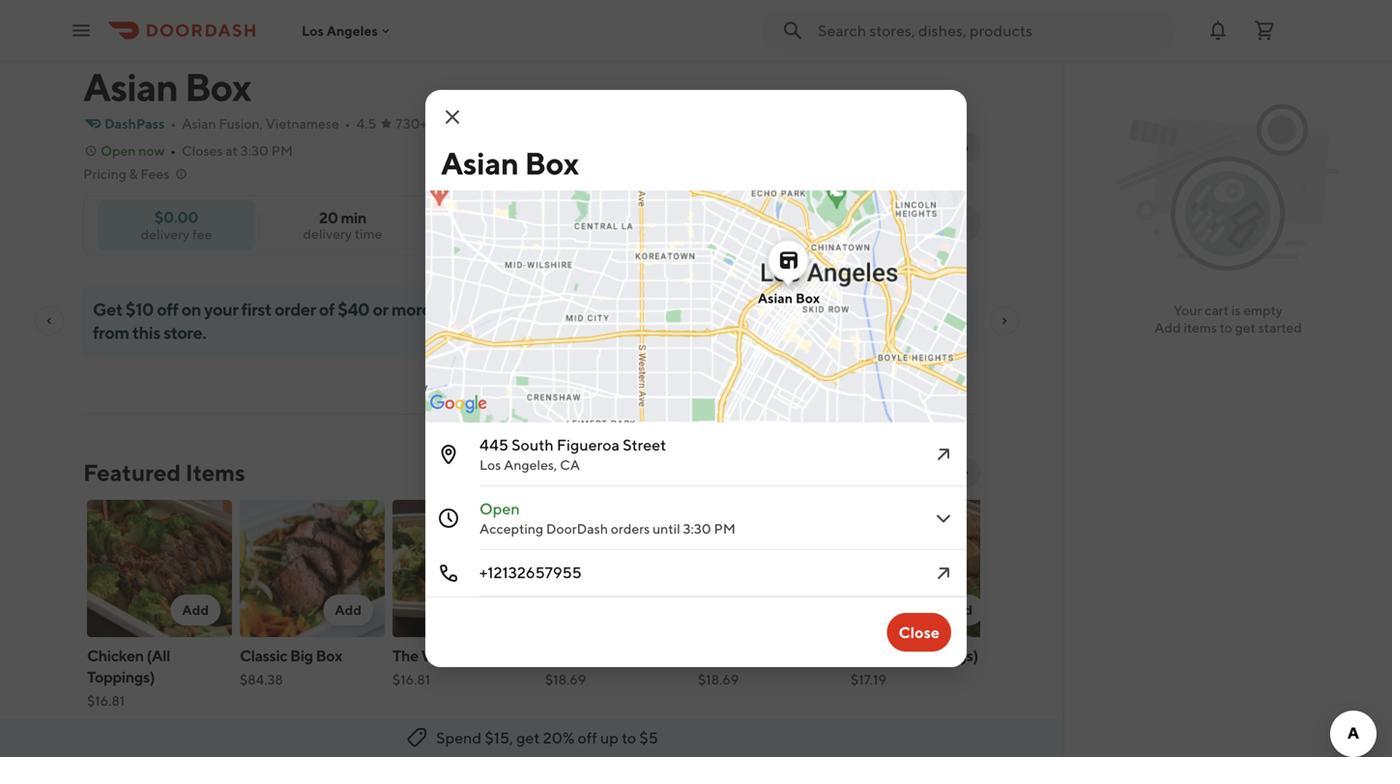 Task type: locate. For each thing, give the bounding box(es) containing it.
4.5
[[356, 116, 376, 131]]

close button
[[887, 613, 951, 652]]

1 click item image from the top
[[932, 443, 955, 466]]

0 horizontal spatial get
[[516, 729, 540, 747]]

off left 'on' at top
[[157, 299, 178, 320]]

los down 445
[[480, 457, 501, 473]]

0 vertical spatial 3:30
[[240, 143, 269, 159]]

pickup
[[913, 207, 957, 223]]

pricing & fees
[[83, 166, 170, 182]]

toppings)
[[911, 646, 978, 665], [87, 668, 155, 686]]

1 horizontal spatial los
[[480, 457, 501, 473]]

los left angeles
[[302, 22, 324, 38]]

+12132657955
[[480, 563, 582, 582]]

chicken (all toppings) image
[[87, 500, 232, 637]]

street
[[623, 436, 666, 454]]

$18.69 button
[[541, 496, 694, 701], [694, 496, 847, 701]]

get $10 off on your first order of $40 or more from this store.
[[93, 299, 431, 343]]

0 vertical spatial open
[[101, 143, 136, 159]]

20 inside 20 min delivery time
[[319, 208, 338, 227]]

(all inside the chicken (all toppings) $16.81
[[146, 646, 170, 665]]

add
[[1155, 320, 1181, 336], [182, 602, 209, 618], [335, 602, 362, 618], [946, 602, 973, 618]]

more info
[[907, 139, 969, 155]]

toppings) down the close
[[911, 646, 978, 665]]

1 horizontal spatial 20
[[822, 224, 837, 238]]

asian
[[83, 64, 178, 110], [182, 116, 216, 131], [441, 145, 519, 181], [758, 290, 793, 306], [758, 290, 793, 306]]

1 vertical spatial 3:30
[[683, 521, 711, 537]]

open inside the open accepting doordash orders until 3:30 pm
[[480, 499, 520, 518]]

notification bell image
[[1207, 19, 1230, 42]]

tofu (all toppings) $17.19
[[851, 646, 978, 687]]

off inside the "get $10 off on your first order of $40 or more from this store."
[[157, 299, 178, 320]]

add inside your cart is empty add items to get started
[[1155, 320, 1181, 336]]

classic big box $84.38
[[240, 646, 342, 687]]

2 $18.69 from the left
[[698, 672, 739, 687]]

pm
[[271, 143, 293, 159], [714, 521, 736, 537]]

1 horizontal spatial pm
[[714, 521, 736, 537]]

pickup 15 min
[[913, 207, 957, 238]]

to inside your cart is empty add items to get started
[[1220, 320, 1233, 336]]

min down delivery at the right top of page
[[840, 224, 859, 238]]

0 horizontal spatial to
[[622, 729, 636, 747]]

toppings) inside tofu (all toppings) $17.19
[[911, 646, 978, 665]]

3 add button from the left
[[934, 595, 984, 626]]

2 (all from the left
[[884, 646, 908, 665]]

1 $18.69 button from the left
[[541, 496, 694, 701]]

$0.00 delivery fee
[[141, 208, 212, 242]]

20
[[319, 208, 338, 227], [822, 224, 837, 238]]

min inside "pickup 15 min"
[[933, 224, 952, 238]]

1 horizontal spatial (all
[[884, 646, 908, 665]]

vietnamese
[[266, 116, 339, 131]]

box
[[185, 64, 251, 110], [525, 145, 579, 181], [796, 290, 820, 306], [796, 290, 820, 306], [316, 646, 342, 665]]

open for open now
[[101, 143, 136, 159]]

None radio
[[791, 204, 890, 243]]

open now
[[101, 143, 164, 159]]

3:30
[[240, 143, 269, 159], [683, 521, 711, 537]]

group order
[[683, 215, 764, 231]]

1 vertical spatial $16.81
[[87, 693, 125, 709]]

get inside your cart is empty add items to get started
[[1235, 320, 1256, 336]]

delivery left fee
[[141, 226, 190, 242]]

$16.81 down the
[[393, 672, 430, 687]]

order methods option group
[[791, 204, 980, 243]]

open accepting doordash orders until 3:30 pm
[[480, 499, 736, 537]]

group order button
[[651, 204, 776, 243]]

toppings) for chicken (all toppings)
[[87, 668, 155, 686]]

delivery
[[303, 226, 352, 242], [141, 226, 190, 242]]

445 south figueroa street los angeles, ca
[[480, 436, 666, 473]]

730+ ratings
[[396, 116, 472, 131]]

pm right until
[[714, 521, 736, 537]]

0 horizontal spatial pm
[[271, 143, 293, 159]]

1 vertical spatial get
[[516, 729, 540, 747]]

to down the cart
[[1220, 320, 1233, 336]]

0 horizontal spatial 20
[[319, 208, 338, 227]]

classic
[[240, 646, 287, 665]]

click item image left "next button of carousel" icon
[[932, 443, 955, 466]]

0 vertical spatial $16.81
[[393, 672, 430, 687]]

2 horizontal spatial min
[[933, 224, 952, 238]]

map region
[[418, 157, 1160, 652]]

0 horizontal spatial open
[[101, 143, 136, 159]]

• right dashpass
[[171, 116, 176, 131]]

0 horizontal spatial delivery
[[141, 226, 190, 242]]

0 horizontal spatial los
[[302, 22, 324, 38]]

min inside the delivery 20 min
[[840, 224, 859, 238]]

to
[[1220, 320, 1233, 336], [622, 729, 636, 747]]

2 click item image from the top
[[932, 507, 955, 530]]

(all
[[146, 646, 170, 665], [884, 646, 908, 665]]

0 horizontal spatial toppings)
[[87, 668, 155, 686]]

toppings) down 'chicken' in the left bottom of the page
[[87, 668, 155, 686]]

(all right the tofu
[[884, 646, 908, 665]]

to for items
[[1220, 320, 1233, 336]]

1 horizontal spatial $16.81
[[393, 672, 430, 687]]

1 horizontal spatial min
[[840, 224, 859, 238]]

0 horizontal spatial 3:30
[[240, 143, 269, 159]]

min
[[341, 208, 367, 227], [840, 224, 859, 238], [933, 224, 952, 238]]

None radio
[[879, 204, 980, 243]]

1 vertical spatial click item image
[[932, 507, 955, 530]]

open for open accepting doordash orders until 3:30 pm
[[480, 499, 520, 518]]

0 vertical spatial get
[[1235, 320, 1256, 336]]

0 vertical spatial off
[[157, 299, 178, 320]]

none radio containing pickup
[[879, 204, 980, 243]]

to right the up
[[622, 729, 636, 747]]

1 horizontal spatial add button
[[323, 595, 373, 626]]

open menu image
[[70, 19, 93, 42]]

2 add button from the left
[[323, 595, 373, 626]]

pm inside the open accepting doordash orders until 3:30 pm
[[714, 521, 736, 537]]

0 horizontal spatial (all
[[146, 646, 170, 665]]

angeles,
[[504, 457, 557, 473]]

tofu (all toppings) image
[[851, 500, 996, 637]]

off
[[157, 299, 178, 320], [578, 729, 597, 747]]

(all inside tofu (all toppings) $17.19
[[884, 646, 908, 665]]

min down pickup
[[933, 224, 952, 238]]

1 vertical spatial toppings)
[[87, 668, 155, 686]]

0 horizontal spatial off
[[157, 299, 178, 320]]

order
[[275, 299, 316, 320]]

delivery
[[815, 207, 867, 223]]

0 vertical spatial to
[[1220, 320, 1233, 336]]

1 (all from the left
[[146, 646, 170, 665]]

items
[[1184, 320, 1217, 336]]

to for up
[[622, 729, 636, 747]]

$16.81
[[393, 672, 430, 687], [87, 693, 125, 709]]

• left 4.5
[[345, 116, 351, 131]]

1 horizontal spatial get
[[1235, 320, 1256, 336]]

delivery left time
[[303, 226, 352, 242]]

get right $15,
[[516, 729, 540, 747]]

toppings) for tofu (all toppings)
[[911, 646, 978, 665]]

open up accepting at the bottom left of page
[[480, 499, 520, 518]]

1 vertical spatial los
[[480, 457, 501, 473]]

tofu
[[851, 646, 881, 665]]

of
[[319, 299, 335, 320]]

1 horizontal spatial $18.69
[[698, 672, 739, 687]]

(all right 'chicken' in the left bottom of the page
[[146, 646, 170, 665]]

1 horizontal spatial open
[[480, 499, 520, 518]]

info
[[943, 139, 969, 155]]

cart
[[1205, 302, 1229, 318]]

asian box image
[[101, 0, 174, 50]]

los
[[302, 22, 324, 38], [480, 457, 501, 473]]

• right 'now'
[[170, 143, 176, 159]]

from
[[93, 322, 129, 343]]

0 horizontal spatial $18.69
[[545, 672, 586, 687]]

asian box
[[83, 64, 251, 110], [441, 145, 579, 181], [758, 290, 820, 306], [758, 290, 820, 306]]

0 horizontal spatial min
[[341, 208, 367, 227]]

click item image
[[932, 443, 955, 466], [932, 507, 955, 530]]

(all for tofu
[[884, 646, 908, 665]]

toppings) inside the chicken (all toppings) $16.81
[[87, 668, 155, 686]]

click item image for orders
[[932, 507, 955, 530]]

1 horizontal spatial to
[[1220, 320, 1233, 336]]

$18.69 for first $18.69 button from the left
[[545, 672, 586, 687]]

1 horizontal spatial toppings)
[[911, 646, 978, 665]]

add for classic big box
[[335, 602, 362, 618]]

time
[[355, 226, 382, 242]]

click item image up click item image
[[932, 507, 955, 530]]

min for delivery
[[840, 224, 859, 238]]

1 add button from the left
[[171, 595, 220, 626]]

0 vertical spatial click item image
[[932, 443, 955, 466]]

0 vertical spatial pm
[[271, 143, 293, 159]]

0 vertical spatial toppings)
[[911, 646, 978, 665]]

3:30 right until
[[683, 521, 711, 537]]

1 vertical spatial off
[[578, 729, 597, 747]]

1 vertical spatial to
[[622, 729, 636, 747]]

open
[[101, 143, 136, 159], [480, 499, 520, 518]]

0 horizontal spatial add button
[[171, 595, 220, 626]]

$84.38
[[240, 672, 283, 687]]

big
[[290, 646, 313, 665]]

min up $40
[[341, 208, 367, 227]]

featured items heading
[[83, 457, 245, 488]]

first
[[241, 299, 271, 320]]

1 $18.69 from the left
[[545, 672, 586, 687]]

3:30 right at
[[240, 143, 269, 159]]

order
[[727, 215, 764, 231]]

chicken curry image
[[698, 500, 843, 637]]

2 horizontal spatial add button
[[934, 595, 984, 626]]

20 down delivery at the right top of page
[[822, 224, 837, 238]]

empty
[[1244, 302, 1283, 318]]

pm down vietnamese
[[271, 143, 293, 159]]

orders
[[611, 521, 650, 537]]

20 left time
[[319, 208, 338, 227]]

1 horizontal spatial 3:30
[[683, 521, 711, 537]]

open up pricing & fees
[[101, 143, 136, 159]]

ca
[[560, 457, 580, 473]]

get down is
[[1235, 320, 1256, 336]]

workout
[[421, 646, 482, 665]]

off left the up
[[578, 729, 597, 747]]

0 vertical spatial los
[[302, 22, 324, 38]]

2 $18.69 button from the left
[[694, 496, 847, 701]]

asian box dialog
[[418, 90, 1160, 667]]

at
[[225, 143, 238, 159]]

0 horizontal spatial $16.81
[[87, 693, 125, 709]]

$16.81 down 'chicken' in the left bottom of the page
[[87, 693, 125, 709]]

1 vertical spatial open
[[480, 499, 520, 518]]

add button
[[171, 595, 220, 626], [323, 595, 373, 626], [934, 595, 984, 626]]

1 vertical spatial pm
[[714, 521, 736, 537]]

1 horizontal spatial delivery
[[303, 226, 352, 242]]



Task type: vqa. For each thing, say whether or not it's contained in the screenshot.


Task type: describe. For each thing, give the bounding box(es) containing it.
fee
[[192, 226, 212, 242]]

closes
[[182, 143, 223, 159]]

save button
[[555, 204, 635, 243]]

• closes at 3:30 pm
[[170, 143, 293, 159]]

delivery inside "$0.00 delivery fee"
[[141, 226, 190, 242]]

started
[[1259, 320, 1302, 336]]

featured
[[83, 459, 181, 486]]

asian fusion, vietnamese
[[182, 116, 339, 131]]

south
[[512, 436, 554, 454]]

click item image
[[932, 562, 955, 585]]

fusion,
[[219, 116, 263, 131]]

$40
[[338, 299, 370, 320]]

next button of carousel image
[[957, 465, 973, 481]]

• for •
[[345, 116, 351, 131]]

fees
[[141, 166, 170, 182]]

powered by google image
[[430, 394, 487, 414]]

3:30 inside the open accepting doordash orders until 3:30 pm
[[683, 521, 711, 537]]

the
[[393, 646, 418, 665]]

$0.00
[[154, 208, 198, 226]]

445
[[480, 436, 509, 454]]

1 horizontal spatial off
[[578, 729, 597, 747]]

chicken
[[87, 646, 144, 665]]

your
[[204, 299, 238, 320]]

figueroa
[[557, 436, 620, 454]]

get
[[93, 299, 122, 320]]

730+
[[396, 116, 427, 131]]

more info button
[[876, 131, 980, 162]]

$16.81 inside the workout $16.81
[[393, 672, 430, 687]]

spend
[[436, 729, 482, 747]]

is
[[1232, 302, 1241, 318]]

$15,
[[485, 729, 513, 747]]

doordash
[[546, 521, 608, 537]]

save
[[593, 215, 624, 231]]

min inside 20 min delivery time
[[341, 208, 367, 227]]

or
[[373, 299, 388, 320]]

add for chicken (all toppings)
[[182, 602, 209, 618]]

add for tofu (all toppings)
[[946, 602, 973, 618]]

close
[[899, 623, 940, 642]]

your
[[1174, 302, 1202, 318]]

classic big box image
[[240, 500, 385, 637]]

box inside classic big box $84.38
[[316, 646, 342, 665]]

your cart is empty add items to get started
[[1155, 302, 1302, 336]]

delivery 20 min
[[815, 207, 867, 238]]

chicken (all toppings) $16.81
[[87, 646, 170, 709]]

• for • closes at 3:30 pm
[[170, 143, 176, 159]]

select promotional banner element
[[505, 356, 559, 391]]

more
[[392, 299, 431, 320]]

accepting
[[480, 521, 543, 537]]

spend $15, get 20% off up to $5
[[436, 729, 658, 747]]

add button for tofu (all toppings)
[[934, 595, 984, 626]]

min for pickup
[[933, 224, 952, 238]]

$17.19
[[851, 672, 887, 687]]

15
[[918, 224, 930, 238]]

featured items
[[83, 459, 245, 486]]

this
[[132, 322, 160, 343]]

store.
[[163, 322, 206, 343]]

(all for chicken
[[146, 646, 170, 665]]

pricing & fees button
[[83, 164, 189, 184]]

group
[[683, 215, 724, 231]]

steak (all toppings) image
[[545, 500, 690, 637]]

angeles
[[327, 22, 378, 38]]

20 min delivery time
[[303, 208, 382, 242]]

close asian box image
[[441, 105, 464, 129]]

los angeles button
[[302, 22, 393, 38]]

$16.81 inside the chicken (all toppings) $16.81
[[87, 693, 125, 709]]

pricing
[[83, 166, 127, 182]]

the workout image
[[393, 500, 538, 637]]

add button for classic big box
[[323, 595, 373, 626]]

until
[[653, 521, 680, 537]]

dashpass •
[[104, 116, 176, 131]]

on
[[181, 299, 201, 320]]

$18.69 for 1st $18.69 button from the right
[[698, 672, 739, 687]]

items
[[185, 459, 245, 486]]

20%
[[543, 729, 575, 747]]

add button for chicken (all toppings)
[[171, 595, 220, 626]]

$10
[[125, 299, 154, 320]]

click item image for street
[[932, 443, 955, 466]]

los inside 445 south figueroa street los angeles, ca
[[480, 457, 501, 473]]

dashpass
[[104, 116, 165, 131]]

0 items, open order cart image
[[1253, 19, 1276, 42]]

up
[[600, 729, 619, 747]]

&
[[129, 166, 138, 182]]

$5
[[639, 729, 658, 747]]

the workout $16.81
[[393, 646, 482, 687]]

20 inside the delivery 20 min
[[822, 224, 837, 238]]

los angeles
[[302, 22, 378, 38]]

more
[[907, 139, 941, 155]]

now
[[138, 143, 164, 159]]

delivery inside 20 min delivery time
[[303, 226, 352, 242]]

ratings
[[430, 116, 472, 131]]

none radio containing delivery
[[791, 204, 890, 243]]



